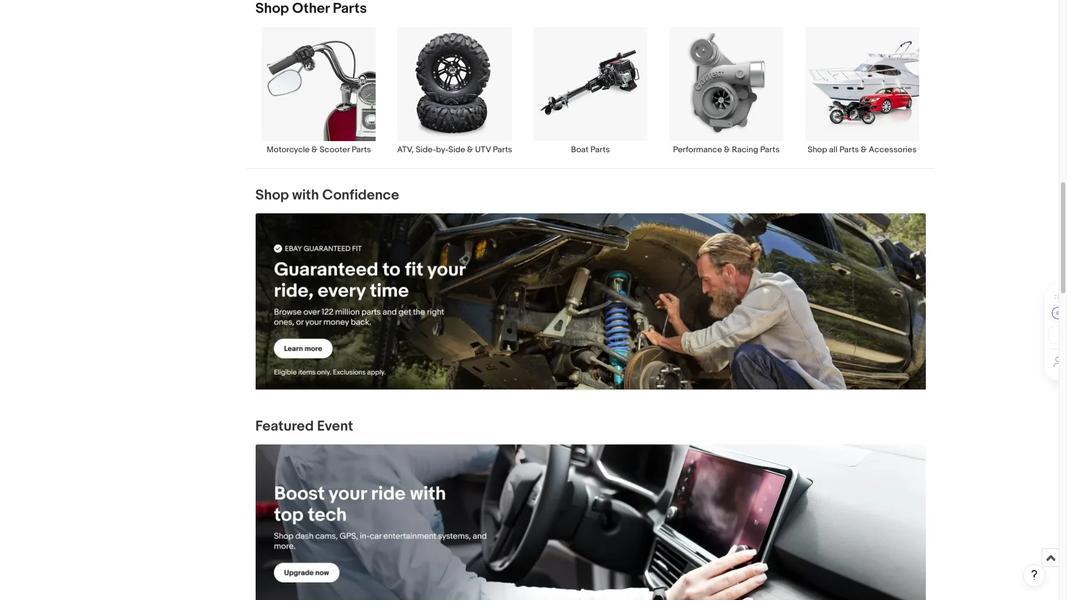 Task type: describe. For each thing, give the bounding box(es) containing it.
performance & racing parts link
[[659, 27, 795, 155]]

confidence
[[322, 187, 399, 204]]

with
[[292, 187, 319, 204]]

featured
[[255, 418, 314, 435]]

motorcycle & scooter parts link
[[251, 27, 387, 155]]

atv, side-by-side & utv parts link
[[387, 27, 523, 155]]

4 parts from the left
[[760, 145, 780, 155]]

shop all parts & accessories link
[[795, 27, 930, 155]]

5 parts from the left
[[840, 145, 859, 155]]

side
[[449, 145, 465, 155]]

1 parts from the left
[[352, 145, 371, 155]]

guaranteed to fit your ride, every time image
[[255, 214, 926, 390]]

by-
[[436, 145, 449, 155]]

& inside motorcycle & scooter parts link
[[312, 145, 318, 155]]

racing
[[732, 145, 759, 155]]

3 parts from the left
[[591, 145, 610, 155]]

help, opens dialogs image
[[1029, 570, 1040, 581]]

featured event
[[255, 418, 353, 435]]

none text field "guaranteed to fit your ride, every time"
[[255, 214, 926, 390]]

boat parts
[[571, 145, 610, 155]]



Task type: locate. For each thing, give the bounding box(es) containing it.
boat
[[571, 145, 589, 155]]

performance & racing parts
[[673, 145, 780, 155]]

accessories
[[869, 145, 917, 155]]

parts right boat
[[591, 145, 610, 155]]

side-
[[416, 145, 436, 155]]

shop for shop all parts & accessories
[[808, 145, 828, 155]]

shop all parts & accessories
[[808, 145, 917, 155]]

3 & from the left
[[724, 145, 730, 155]]

none text field for shop with confidence
[[255, 214, 926, 390]]

1 vertical spatial none text field
[[255, 445, 926, 600]]

boost your ride with top tech image
[[255, 445, 926, 600]]

boat parts link
[[523, 27, 659, 155]]

atv, side-by-side & utv parts
[[397, 145, 512, 155]]

parts right 'scooter'
[[352, 145, 371, 155]]

motorcycle & scooter parts
[[267, 145, 371, 155]]

0 horizontal spatial shop
[[255, 187, 289, 204]]

2 parts from the left
[[493, 145, 512, 155]]

2 & from the left
[[467, 145, 473, 155]]

all
[[829, 145, 838, 155]]

parts
[[352, 145, 371, 155], [493, 145, 512, 155], [591, 145, 610, 155], [760, 145, 780, 155], [840, 145, 859, 155]]

utv
[[475, 145, 491, 155]]

0 vertical spatial none text field
[[255, 214, 926, 390]]

&
[[312, 145, 318, 155], [467, 145, 473, 155], [724, 145, 730, 155], [861, 145, 867, 155]]

4 & from the left
[[861, 145, 867, 155]]

shop
[[808, 145, 828, 155], [255, 187, 289, 204]]

None text field
[[255, 214, 926, 390], [255, 445, 926, 600]]

shop for shop with confidence
[[255, 187, 289, 204]]

atv,
[[397, 145, 414, 155]]

parts right racing
[[760, 145, 780, 155]]

none text field for featured event
[[255, 445, 926, 600]]

1 & from the left
[[312, 145, 318, 155]]

shop left all
[[808, 145, 828, 155]]

scooter
[[320, 145, 350, 155]]

2 none text field from the top
[[255, 445, 926, 600]]

event
[[317, 418, 353, 435]]

0 vertical spatial shop
[[808, 145, 828, 155]]

& left racing
[[724, 145, 730, 155]]

motorcycle
[[267, 145, 310, 155]]

parts right utv
[[493, 145, 512, 155]]

& inside the atv, side-by-side & utv parts link
[[467, 145, 473, 155]]

shop inside shop all parts & accessories link
[[808, 145, 828, 155]]

& inside the performance & racing parts link
[[724, 145, 730, 155]]

shop left with
[[255, 187, 289, 204]]

shop with confidence
[[255, 187, 399, 204]]

1 vertical spatial shop
[[255, 187, 289, 204]]

& left 'scooter'
[[312, 145, 318, 155]]

none text field boost your ride with top tech
[[255, 445, 926, 600]]

& left accessories
[[861, 145, 867, 155]]

parts right all
[[840, 145, 859, 155]]

1 horizontal spatial shop
[[808, 145, 828, 155]]

1 none text field from the top
[[255, 214, 926, 390]]

& left utv
[[467, 145, 473, 155]]

& inside shop all parts & accessories link
[[861, 145, 867, 155]]

performance
[[673, 145, 722, 155]]



Task type: vqa. For each thing, say whether or not it's contained in the screenshot.
fourth '&' from left
yes



